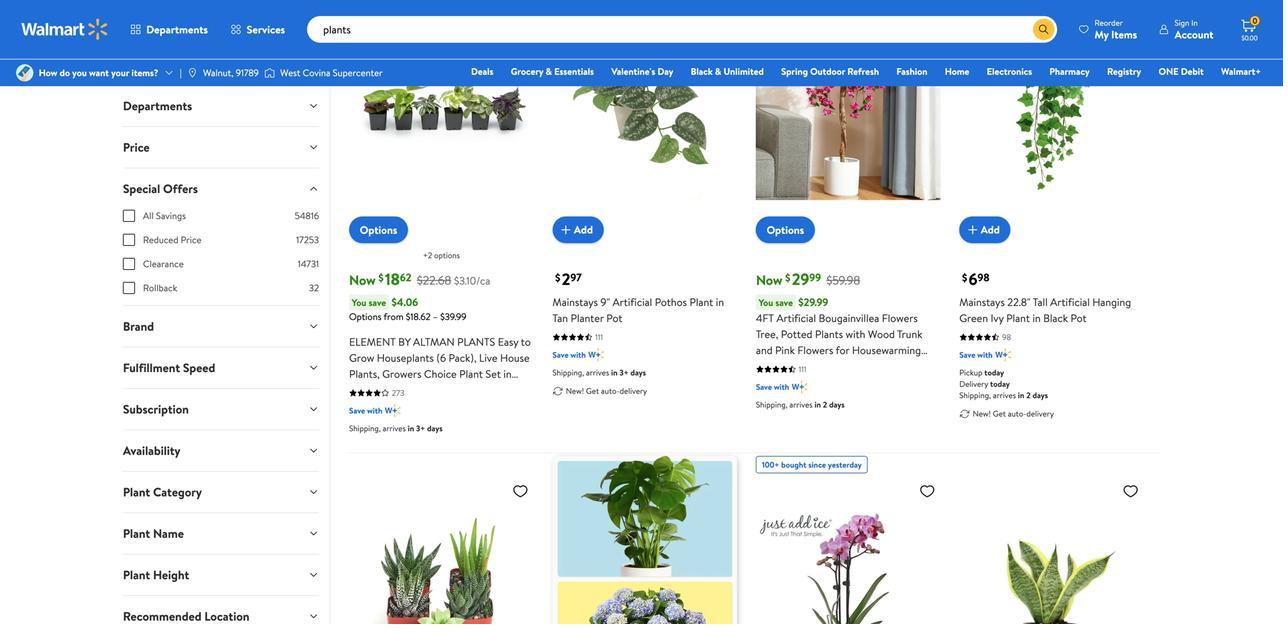 Task type: describe. For each thing, give the bounding box(es) containing it.
with for walmart plus icon on the bottom of the page
[[774, 381, 789, 393]]

special offers tab
[[112, 168, 330, 209]]

n/a image
[[553, 456, 737, 624]]

reorder my items
[[1095, 17, 1137, 42]]

search icon image
[[1038, 24, 1049, 35]]

all savings
[[143, 209, 186, 222]]

Search search field
[[307, 16, 1057, 43]]

save with for walmart plus icon on the bottom of the page
[[756, 381, 789, 393]]

yesterday
[[828, 459, 862, 470]]

plant inside mainstays 22.8" tall artificial hanging green ivy plant in black pot
[[1006, 311, 1030, 325]]

0 vertical spatial shipping, arrives in 3+ days
[[553, 367, 646, 378]]

grocery
[[511, 65, 543, 78]]

easy
[[498, 334, 518, 349]]

walmart plus image
[[792, 380, 808, 394]]

special
[[123, 180, 160, 197]]

special offers group
[[123, 209, 319, 305]]

$ inside now $ 18 62 $22.68 $3.10/ca
[[378, 270, 384, 285]]

0 vertical spatial black
[[691, 65, 713, 78]]

mainstays 9" artificial pothos plant in tan planter pot
[[553, 295, 724, 325]]

arrives down planting
[[383, 423, 406, 434]]

in inside mainstays 22.8" tall artificial hanging green ivy plant in black pot
[[1033, 311, 1041, 325]]

departments inside popup button
[[146, 22, 208, 37]]

home inside element by altman plants easy to grow houseplants (6 pack), live house plants, growers choice plant set in planters with potting soil mix, home décor planting kit or outdoor garden gifts
[[490, 382, 518, 397]]

0 horizontal spatial shipping, arrives in 3+ days
[[349, 423, 443, 434]]

& for black
[[715, 65, 721, 78]]

273
[[392, 387, 404, 399]]

new! get auto-delivery for 6
[[973, 408, 1054, 419]]

element by altman plants easy to grow houseplants (6 pack), live house plants, growers choice plant set in planters with potting soil mix, home décor planting kit or outdoor garden gifts
[[349, 334, 531, 429]]

by
[[398, 334, 411, 349]]

options for element by altman plants easy to grow houseplants (6 pack), live house plants, growers choice plant set in planters with potting soil mix, home décor planting kit or outdoor garden gifts image
[[360, 222, 397, 237]]

registry
[[1107, 65, 1141, 78]]

arrives inside pickup today delivery today shipping, arrives in 2 days
[[993, 389, 1016, 401]]

brand
[[123, 318, 154, 335]]

how
[[39, 66, 57, 79]]

offers
[[163, 180, 198, 197]]

plant name tab
[[112, 513, 330, 554]]

green
[[959, 311, 988, 325]]

for
[[836, 343, 850, 357]]

décor
[[349, 399, 378, 413]]

how do you want your items?
[[39, 66, 158, 79]]

one debit link
[[1153, 64, 1210, 79]]

fulfillment speed tab
[[112, 348, 330, 388]]

today right delivery
[[990, 378, 1010, 389]]

services
[[247, 22, 285, 37]]

kit
[[421, 399, 434, 413]]

refresh
[[847, 65, 879, 78]]

add for 2
[[574, 222, 593, 237]]

you
[[72, 66, 87, 79]]

plant height tab
[[112, 555, 330, 595]]

one
[[1159, 65, 1179, 78]]

0 vertical spatial outdoor
[[810, 65, 845, 78]]

save for 6 walmart plus image
[[959, 349, 975, 360]]

pot inside mainstays 22.8" tall artificial hanging green ivy plant in black pot
[[1071, 311, 1087, 325]]

reduced
[[143, 233, 178, 246]]

ivy
[[991, 311, 1004, 325]]

save with for walmart plus image related to 2
[[553, 349, 586, 360]]

deals link
[[465, 64, 499, 79]]

options for 4ft artificial bougainvillea flowers tree, potted plants with wood trunk and pink flowers for housewarming gift, dr.planzen, 8 lb image
[[767, 222, 804, 237]]

one debit
[[1159, 65, 1204, 78]]

height
[[153, 567, 189, 583]]

debit
[[1181, 65, 1204, 78]]

you save $4.06 options from $18.62 – $39.99
[[349, 295, 467, 323]]

|
[[180, 66, 182, 79]]

potting
[[412, 382, 446, 397]]

$4.06
[[392, 295, 418, 309]]

mainstays 9" artificial pothos plant in tan planter pot image
[[553, 0, 737, 232]]

+2
[[423, 249, 432, 261]]

you for 4ft
[[759, 296, 773, 309]]

0 horizontal spatial 2
[[562, 268, 570, 290]]

delivery for 6
[[1027, 408, 1054, 419]]

plant inside mainstays 9" artificial pothos plant in tan planter pot
[[690, 295, 713, 309]]

delivery for 2
[[620, 385, 647, 397]]

day
[[658, 65, 673, 78]]

set
[[486, 366, 501, 381]]

electronics link
[[981, 64, 1038, 79]]

add for 6
[[981, 222, 1000, 237]]

100+ bought since yesterday
[[762, 459, 862, 470]]

save for artificial
[[776, 296, 793, 309]]

element by altman plants easy to grow houseplants (6 pack), live house plants, growers choice plant set in planters with potting soil mix, home décor planting kit or outdoor garden gifts image
[[349, 0, 534, 232]]

account
[[1175, 27, 1214, 42]]

departments button
[[112, 86, 330, 126]]

your
[[111, 66, 129, 79]]

plant name button
[[112, 513, 330, 554]]

outdoor inside element by altman plants easy to grow houseplants (6 pack), live house plants, growers choice plant set in planters with potting soil mix, home décor planting kit or outdoor garden gifts
[[449, 399, 489, 413]]

element
[[349, 334, 396, 349]]

grow
[[349, 350, 374, 365]]

in inside pickup today delivery today shipping, arrives in 2 days
[[1018, 389, 1024, 401]]

with inside you save $29.99 4ft artificial bougainvillea flowers tree, potted plants with wood trunk and pink flowers for housewarming gift, dr.planzen, 8 lb
[[846, 327, 865, 341]]

planter
[[571, 311, 604, 325]]

with for 6 walmart plus image
[[977, 349, 993, 360]]

add button for 2
[[553, 216, 604, 243]]

 image for how
[[16, 64, 33, 82]]

shipping, down gift,
[[756, 399, 788, 410]]

mainstays 22.8" tall artificial hanging green ivy plant in black pot
[[959, 295, 1131, 325]]

walmart plus image for 6
[[995, 348, 1011, 361]]

98 inside $ 6 98
[[978, 270, 990, 285]]

pickup
[[959, 367, 983, 378]]

in inside mainstays 9" artificial pothos plant in tan planter pot
[[716, 295, 724, 309]]

pharmacy link
[[1044, 64, 1096, 79]]

with inside element by altman plants easy to grow houseplants (6 pack), live house plants, growers choice plant set in planters with potting soil mix, home décor planting kit or outdoor garden gifts
[[389, 382, 409, 397]]

since
[[808, 459, 826, 470]]

rollback
[[143, 281, 177, 294]]

walnut, 91789
[[203, 66, 259, 79]]

unlimited
[[724, 65, 764, 78]]

$ inside the now $ 29 99 $59.98
[[785, 270, 791, 285]]

in
[[1191, 17, 1198, 28]]

altman plants yellow, grayish green and dark green sansevieria superba live plant image
[[959, 477, 1144, 624]]

reorder
[[1095, 17, 1123, 28]]

–
[[433, 310, 438, 323]]

plant inside 'dropdown button'
[[123, 567, 150, 583]]

auto- for 2
[[601, 385, 620, 397]]

tan
[[553, 311, 568, 325]]

pharmacy
[[1050, 65, 1090, 78]]

1 horizontal spatial 3+
[[620, 367, 629, 378]]

9"
[[601, 295, 610, 309]]

(6
[[436, 350, 446, 365]]

get for 6
[[993, 408, 1006, 419]]

save for walmart plus icon on the bottom of the page
[[756, 381, 772, 393]]

house
[[500, 350, 530, 365]]

plant height
[[123, 567, 189, 583]]

91789
[[236, 66, 259, 79]]

items
[[1111, 27, 1137, 42]]

shipping, down décor
[[349, 423, 381, 434]]

valentine's day
[[611, 65, 673, 78]]

covina
[[303, 66, 331, 79]]

new! get auto-delivery for 2
[[566, 385, 647, 397]]

with for walmart plus image related to 2
[[571, 349, 586, 360]]

grocery & essentials link
[[505, 64, 600, 79]]

spring outdoor refresh
[[781, 65, 879, 78]]

now for 18
[[349, 271, 376, 289]]

departments tab
[[112, 86, 330, 126]]

price tab
[[112, 127, 330, 168]]

sign in account
[[1175, 17, 1214, 42]]

artificial inside mainstays 9" artificial pothos plant in tan planter pot
[[613, 295, 652, 309]]

now $ 29 99 $59.98
[[756, 268, 860, 290]]

plant category button
[[112, 472, 330, 513]]

fashion link
[[891, 64, 934, 79]]

sign in to add to favorites list, home botanicals 5 different aloe plants easy to grow and hard to kill in 2" pots image
[[512, 483, 528, 499]]

14731
[[298, 257, 319, 270]]

$29.99
[[798, 295, 828, 309]]

today right the pickup
[[984, 367, 1004, 378]]

options link for element by altman plants easy to grow houseplants (6 pack), live house plants, growers choice plant set in planters with potting soil mix, home décor planting kit or outdoor garden gifts image
[[349, 216, 408, 243]]

items?
[[131, 66, 158, 79]]

arrives down walmart plus icon on the bottom of the page
[[790, 399, 813, 410]]

plant category tab
[[112, 472, 330, 513]]

fashion
[[897, 65, 928, 78]]

auto- for 6
[[1008, 408, 1027, 419]]

100+
[[762, 459, 779, 470]]

0
[[1253, 15, 1258, 27]]

22.8"
[[1007, 295, 1031, 309]]

west
[[280, 66, 300, 79]]

shipping, down tan
[[553, 367, 584, 378]]

grocery & essentials
[[511, 65, 594, 78]]

just add ice live plant 15-20" tall petite pink purple orchid in 3" decorative clay pot image
[[756, 477, 941, 624]]



Task type: vqa. For each thing, say whether or not it's contained in the screenshot.


Task type: locate. For each thing, give the bounding box(es) containing it.
1 horizontal spatial get
[[993, 408, 1006, 419]]

want
[[89, 66, 109, 79]]

1 add button from the left
[[553, 216, 604, 243]]

delivery
[[959, 378, 988, 389]]

home right fashion link
[[945, 65, 969, 78]]

tall
[[1033, 295, 1048, 309]]

0 horizontal spatial outdoor
[[449, 399, 489, 413]]

1 horizontal spatial you
[[759, 296, 773, 309]]

with
[[846, 327, 865, 341], [571, 349, 586, 360], [977, 349, 993, 360], [774, 381, 789, 393], [389, 382, 409, 397], [367, 405, 382, 416]]

you inside you save $4.06 options from $18.62 – $39.99
[[352, 296, 366, 309]]

services button
[[219, 13, 296, 45]]

bought
[[781, 459, 806, 470]]

artificial right tall
[[1050, 295, 1090, 309]]

111 up walmart plus icon on the bottom of the page
[[799, 363, 807, 375]]

save inside you save $29.99 4ft artificial bougainvillea flowers tree, potted plants with wood trunk and pink flowers for housewarming gift, dr.planzen, 8 lb
[[776, 296, 793, 309]]

$ 2 97
[[555, 268, 582, 290]]

98 up 'green'
[[978, 270, 990, 285]]

options link up 29
[[756, 216, 815, 243]]

0 horizontal spatial artificial
[[613, 295, 652, 309]]

options up 18
[[360, 222, 397, 237]]

bougainvillea
[[819, 311, 879, 325]]

subscription button
[[112, 389, 330, 430]]

fulfillment
[[123, 360, 180, 376]]

price inside dropdown button
[[123, 139, 150, 156]]

1 horizontal spatial auto-
[[1008, 408, 1027, 419]]

brand tab
[[112, 306, 330, 347]]

0 horizontal spatial save
[[369, 296, 386, 309]]

walmart+ link
[[1215, 64, 1267, 79]]

potted
[[781, 327, 813, 341]]

0 horizontal spatial auto-
[[601, 385, 620, 397]]

shipping, arrives in 3+ days
[[553, 367, 646, 378], [349, 423, 443, 434]]

now inside the now $ 29 99 $59.98
[[756, 271, 783, 289]]

0 horizontal spatial home
[[490, 382, 518, 397]]

1 vertical spatial 3+
[[416, 423, 425, 434]]

1 add from the left
[[574, 222, 593, 237]]

flowers up dr.planzen, at the right bottom of the page
[[798, 343, 833, 357]]

2 options link from the left
[[756, 216, 815, 243]]

1 vertical spatial auto-
[[1008, 408, 1027, 419]]

2 add from the left
[[981, 222, 1000, 237]]

0 horizontal spatial add button
[[553, 216, 604, 243]]

1 horizontal spatial save
[[776, 296, 793, 309]]

1 vertical spatial 111
[[799, 363, 807, 375]]

plant down 22.8"
[[1006, 311, 1030, 325]]

2 inside pickup today delivery today shipping, arrives in 2 days
[[1026, 389, 1031, 401]]

1 vertical spatial outdoor
[[449, 399, 489, 413]]

with left walmart plus icon on the bottom of the page
[[774, 381, 789, 393]]

gifts
[[349, 415, 372, 429]]

options inside you save $4.06 options from $18.62 – $39.99
[[349, 310, 382, 323]]

Walmart Site-Wide search field
[[307, 16, 1057, 43]]

0 horizontal spatial walmart plus image
[[385, 404, 401, 417]]

0 horizontal spatial black
[[691, 65, 713, 78]]

4ft
[[756, 311, 774, 325]]

0 horizontal spatial 3+
[[416, 423, 425, 434]]

1 horizontal spatial 2
[[823, 399, 827, 410]]

2 & from the left
[[715, 65, 721, 78]]

pack),
[[449, 350, 477, 365]]

0 vertical spatial delivery
[[620, 385, 647, 397]]

0 horizontal spatial price
[[123, 139, 150, 156]]

 image left west
[[264, 66, 275, 80]]

$3.10/ca
[[454, 273, 490, 288]]

save up from
[[369, 296, 386, 309]]

now for 29
[[756, 271, 783, 289]]

1 horizontal spatial 98
[[1002, 331, 1011, 343]]

mix,
[[468, 382, 487, 397]]

1 $ from the left
[[378, 270, 384, 285]]

sign in to add to favorites list, just add ice live plant 15-20" tall petite pink purple orchid in 3" decorative clay pot image
[[919, 483, 935, 499]]

now $ 18 62 $22.68 $3.10/ca
[[349, 268, 490, 290]]

0 horizontal spatial 111
[[595, 331, 603, 343]]

1 you from the left
[[352, 296, 366, 309]]

save inside you save $4.06 options from $18.62 – $39.99
[[369, 296, 386, 309]]

days inside pickup today delivery today shipping, arrives in 2 days
[[1033, 389, 1048, 401]]

62
[[400, 270, 411, 285]]

with for walmart plus image to the left
[[367, 405, 382, 416]]

1 vertical spatial 98
[[1002, 331, 1011, 343]]

artificial inside you save $29.99 4ft artificial bougainvillea flowers tree, potted plants with wood trunk and pink flowers for housewarming gift, dr.planzen, 8 lb
[[777, 311, 816, 325]]

1 horizontal spatial flowers
[[882, 311, 918, 325]]

2 horizontal spatial artificial
[[1050, 295, 1090, 309]]

mainstays up 'green'
[[959, 295, 1005, 309]]

mainstays 22.8" tall artificial hanging green ivy plant in black pot image
[[959, 0, 1144, 232]]

black inside mainstays 22.8" tall artificial hanging green ivy plant in black pot
[[1043, 311, 1068, 325]]

17253
[[296, 233, 319, 246]]

3+ down mainstays 9" artificial pothos plant in tan planter pot
[[620, 367, 629, 378]]

soil
[[449, 382, 465, 397]]

mainstays inside mainstays 22.8" tall artificial hanging green ivy plant in black pot
[[959, 295, 1005, 309]]

0 horizontal spatial options link
[[349, 216, 408, 243]]

growers
[[382, 366, 421, 381]]

1 now from the left
[[349, 271, 376, 289]]

add to cart image
[[965, 222, 981, 238]]

save with down gift,
[[756, 381, 789, 393]]

1 vertical spatial delivery
[[1027, 408, 1054, 419]]

plant left category
[[123, 484, 150, 501]]

walmart plus image up pickup today delivery today shipping, arrives in 2 days
[[995, 348, 1011, 361]]

availability tab
[[112, 430, 330, 471]]

0 vertical spatial home
[[945, 65, 969, 78]]

none checkbox inside special offers group
[[123, 282, 135, 294]]

black right day
[[691, 65, 713, 78]]

add button up $ 6 98
[[959, 216, 1011, 243]]

1 vertical spatial new!
[[973, 408, 991, 419]]

98
[[978, 270, 990, 285], [1002, 331, 1011, 343]]

clearance
[[143, 257, 184, 270]]

1 mainstays from the left
[[553, 295, 598, 309]]

0 vertical spatial auto-
[[601, 385, 620, 397]]

outdoor
[[810, 65, 845, 78], [449, 399, 489, 413]]

with down bougainvillea
[[846, 327, 865, 341]]

save down planters
[[349, 405, 365, 416]]

 image
[[16, 64, 33, 82], [264, 66, 275, 80]]

price button
[[112, 127, 330, 168]]

availability button
[[112, 430, 330, 471]]

with down planter
[[571, 349, 586, 360]]

0 horizontal spatial 98
[[978, 270, 990, 285]]

do
[[60, 66, 70, 79]]

delivery
[[620, 385, 647, 397], [1027, 408, 1054, 419]]

0 horizontal spatial get
[[586, 385, 599, 397]]

save for walmart plus image to the left
[[349, 405, 365, 416]]

add up 97
[[574, 222, 593, 237]]

1 & from the left
[[546, 65, 552, 78]]

0 horizontal spatial new! get auto-delivery
[[566, 385, 647, 397]]

artificial inside mainstays 22.8" tall artificial hanging green ivy plant in black pot
[[1050, 295, 1090, 309]]

hanging
[[1093, 295, 1131, 309]]

save with up the pickup
[[959, 349, 993, 360]]

mainstays for 2
[[553, 295, 598, 309]]

save with down planters
[[349, 405, 382, 416]]

2 mainstays from the left
[[959, 295, 1005, 309]]

1 horizontal spatial mainstays
[[959, 295, 1005, 309]]

1 horizontal spatial new!
[[973, 408, 991, 419]]

1 pot from the left
[[606, 311, 623, 325]]

gift,
[[756, 359, 777, 373]]

plant left name
[[123, 525, 150, 542]]

reduced price
[[143, 233, 201, 246]]

& left unlimited
[[715, 65, 721, 78]]

save with down tan
[[553, 349, 586, 360]]

$
[[378, 270, 384, 285], [555, 270, 561, 285], [785, 270, 791, 285], [962, 270, 967, 285]]

mainstays inside mainstays 9" artificial pothos plant in tan planter pot
[[553, 295, 598, 309]]

sign in to add to favorites list, altman plants yellow, grayish green and dark green sansevieria superba live plant image
[[1123, 483, 1139, 499]]

0 vertical spatial price
[[123, 139, 150, 156]]

0 vertical spatial new!
[[566, 385, 584, 397]]

price right reduced
[[181, 233, 201, 246]]

new! for 6
[[973, 408, 991, 419]]

new! for 2
[[566, 385, 584, 397]]

home inside home 'link'
[[945, 65, 969, 78]]

None checkbox
[[123, 282, 135, 294]]

99
[[809, 270, 821, 285]]

houseplants
[[377, 350, 434, 365]]

$ left 18
[[378, 270, 384, 285]]

pot inside mainstays 9" artificial pothos plant in tan planter pot
[[606, 311, 623, 325]]

2 right delivery
[[1026, 389, 1031, 401]]

3+ down 'kit'
[[416, 423, 425, 434]]

savings
[[156, 209, 186, 222]]

2 save from the left
[[776, 296, 793, 309]]

save with for walmart plus image to the left
[[349, 405, 382, 416]]

trunk
[[897, 327, 922, 341]]

1 horizontal spatial 111
[[799, 363, 807, 375]]

1 horizontal spatial add
[[981, 222, 1000, 237]]

1 vertical spatial price
[[181, 233, 201, 246]]

0 horizontal spatial you
[[352, 296, 366, 309]]

0 vertical spatial 111
[[595, 331, 603, 343]]

options
[[434, 249, 460, 261]]

black down tall
[[1043, 311, 1068, 325]]

you for options
[[352, 296, 366, 309]]

add to cart image
[[558, 222, 574, 238]]

shipping, down the pickup
[[959, 389, 991, 401]]

1 vertical spatial departments
[[123, 98, 192, 114]]

departments
[[146, 22, 208, 37], [123, 98, 192, 114]]

save for from
[[369, 296, 386, 309]]

plant
[[690, 295, 713, 309], [1006, 311, 1030, 325], [459, 366, 483, 381], [123, 484, 150, 501], [123, 525, 150, 542], [123, 567, 150, 583]]

save up the pickup
[[959, 349, 975, 360]]

0 horizontal spatial mainstays
[[553, 295, 598, 309]]

options up 29
[[767, 222, 804, 237]]

0 vertical spatial 98
[[978, 270, 990, 285]]

4ft artificial bougainvillea flowers tree, potted plants with wood trunk and pink flowers for housewarming gift, dr.planzen, 8 lb image
[[756, 0, 941, 232]]

shipping, arrives in 2 days
[[756, 399, 845, 410]]

1 vertical spatial home
[[490, 382, 518, 397]]

shipping, arrives in 3+ days down planting
[[349, 423, 443, 434]]

1 vertical spatial flowers
[[798, 343, 833, 357]]

tab
[[112, 596, 330, 624]]

add button up 97
[[553, 216, 604, 243]]

plant category
[[123, 484, 202, 501]]

in inside element by altman plants easy to grow houseplants (6 pack), live house plants, growers choice plant set in planters with potting soil mix, home décor planting kit or outdoor garden gifts
[[503, 366, 512, 381]]

0 vertical spatial 3+
[[620, 367, 629, 378]]

shipping, inside pickup today delivery today shipping, arrives in 2 days
[[959, 389, 991, 401]]

spring outdoor refresh link
[[775, 64, 885, 79]]

1 vertical spatial shipping, arrives in 3+ days
[[349, 423, 443, 434]]

1 horizontal spatial add button
[[959, 216, 1011, 243]]

get for 2
[[586, 385, 599, 397]]

you up element
[[352, 296, 366, 309]]

& for grocery
[[546, 65, 552, 78]]

$ left 29
[[785, 270, 791, 285]]

add button for 6
[[959, 216, 1011, 243]]

1 horizontal spatial artificial
[[777, 311, 816, 325]]

with up planting
[[389, 382, 409, 397]]

1 save from the left
[[369, 296, 386, 309]]

1 vertical spatial new! get auto-delivery
[[973, 408, 1054, 419]]

now inside now $ 18 62 $22.68 $3.10/ca
[[349, 271, 376, 289]]

pot
[[606, 311, 623, 325], [1071, 311, 1087, 325]]

fulfillment speed button
[[112, 348, 330, 388]]

1 horizontal spatial now
[[756, 271, 783, 289]]

0 horizontal spatial add
[[574, 222, 593, 237]]

subscription tab
[[112, 389, 330, 430]]

1 horizontal spatial options link
[[756, 216, 815, 243]]

now left 18
[[349, 271, 376, 289]]

1 horizontal spatial shipping, arrives in 3+ days
[[553, 367, 646, 378]]

0 horizontal spatial flowers
[[798, 343, 833, 357]]

$ inside $ 6 98
[[962, 270, 967, 285]]

arrives down planter
[[586, 367, 609, 378]]

54816
[[295, 209, 319, 222]]

plant inside element by altman plants easy to grow houseplants (6 pack), live house plants, growers choice plant set in planters with potting soil mix, home décor planting kit or outdoor garden gifts
[[459, 366, 483, 381]]

2 horizontal spatial 2
[[1026, 389, 1031, 401]]

plant name
[[123, 525, 184, 542]]

save for walmart plus image related to 2
[[553, 349, 569, 360]]

flowers up "trunk"
[[882, 311, 918, 325]]

walmart+
[[1221, 65, 1261, 78]]

plant left height
[[123, 567, 150, 583]]

$ left 97
[[555, 270, 561, 285]]

options
[[360, 222, 397, 237], [767, 222, 804, 237], [349, 310, 382, 323]]

4 $ from the left
[[962, 270, 967, 285]]

category
[[153, 484, 202, 501]]

valentine's day link
[[605, 64, 679, 79]]

outdoor down mix,
[[449, 399, 489, 413]]

1 horizontal spatial walmart plus image
[[589, 348, 604, 361]]

29
[[792, 268, 809, 290]]

walmart plus image for 2
[[589, 348, 604, 361]]

departments inside dropdown button
[[123, 98, 192, 114]]

0 vertical spatial flowers
[[882, 311, 918, 325]]

now left 29
[[756, 271, 783, 289]]

1 vertical spatial black
[[1043, 311, 1068, 325]]

all
[[143, 209, 154, 222]]

1 horizontal spatial  image
[[264, 66, 275, 80]]

price up special
[[123, 139, 150, 156]]

plant up mix,
[[459, 366, 483, 381]]

artificial up potted
[[777, 311, 816, 325]]

options link up 18
[[349, 216, 408, 243]]

walmart plus image down 273
[[385, 404, 401, 417]]

1 horizontal spatial pot
[[1071, 311, 1087, 325]]

2 you from the left
[[759, 296, 773, 309]]

1 options link from the left
[[349, 216, 408, 243]]

2 add button from the left
[[959, 216, 1011, 243]]

$ inside $ 2 97
[[555, 270, 561, 285]]

fulfillment speed
[[123, 360, 215, 376]]

save down 29
[[776, 296, 793, 309]]

mainstays up planter
[[553, 295, 598, 309]]

options up element
[[349, 310, 382, 323]]

1 horizontal spatial outdoor
[[810, 65, 845, 78]]

with down planters
[[367, 405, 382, 416]]

111 down planter
[[595, 331, 603, 343]]

price inside special offers group
[[181, 233, 201, 246]]

save with for 6 walmart plus image
[[959, 349, 993, 360]]

you inside you save $29.99 4ft artificial bougainvillea flowers tree, potted plants with wood trunk and pink flowers for housewarming gift, dr.planzen, 8 lb
[[759, 296, 773, 309]]

get
[[586, 385, 599, 397], [993, 408, 1006, 419]]

0 horizontal spatial now
[[349, 271, 376, 289]]

18
[[385, 268, 400, 290]]

save down tan
[[553, 349, 569, 360]]

you up 4ft
[[759, 296, 773, 309]]

2 horizontal spatial walmart plus image
[[995, 348, 1011, 361]]

walnut,
[[203, 66, 233, 79]]

walmart image
[[21, 19, 108, 40]]

1 horizontal spatial price
[[181, 233, 201, 246]]

plant right pothos
[[690, 295, 713, 309]]

choice
[[424, 366, 457, 381]]

None checkbox
[[123, 210, 135, 222], [123, 234, 135, 246], [123, 258, 135, 270], [123, 210, 135, 222], [123, 234, 135, 246], [123, 258, 135, 270]]

departments up |
[[146, 22, 208, 37]]

1 horizontal spatial new! get auto-delivery
[[973, 408, 1054, 419]]

0 vertical spatial get
[[586, 385, 599, 397]]

2 $ from the left
[[555, 270, 561, 285]]

artificial right the 9"
[[613, 295, 652, 309]]

0 vertical spatial new! get auto-delivery
[[566, 385, 647, 397]]

walmart plus image down planter
[[589, 348, 604, 361]]

west covina supercenter
[[280, 66, 383, 79]]

1 horizontal spatial delivery
[[1027, 408, 1054, 419]]

home link
[[939, 64, 975, 79]]

add
[[574, 222, 593, 237], [981, 222, 1000, 237]]

valentine's
[[611, 65, 655, 78]]

mainstays for 6
[[959, 295, 1005, 309]]

spring
[[781, 65, 808, 78]]

1 vertical spatial get
[[993, 408, 1006, 419]]

save down gift,
[[756, 381, 772, 393]]

 image for west
[[264, 66, 275, 80]]

departments down items?
[[123, 98, 192, 114]]

availability
[[123, 442, 181, 459]]

artificial
[[613, 295, 652, 309], [1050, 295, 1090, 309], [777, 311, 816, 325]]

electronics
[[987, 65, 1032, 78]]

home up 'garden'
[[490, 382, 518, 397]]

2 now from the left
[[756, 271, 783, 289]]

you
[[352, 296, 366, 309], [759, 296, 773, 309]]

$22.68
[[417, 272, 451, 289]]

2 down dr.planzen, at the right bottom of the page
[[823, 399, 827, 410]]

 image
[[187, 67, 198, 78]]

2 pot from the left
[[1071, 311, 1087, 325]]

black & unlimited
[[691, 65, 764, 78]]

 image left "how"
[[16, 64, 33, 82]]

walmart plus image
[[589, 348, 604, 361], [995, 348, 1011, 361], [385, 404, 401, 417]]

arrives right delivery
[[993, 389, 1016, 401]]

1 horizontal spatial &
[[715, 65, 721, 78]]

0 horizontal spatial pot
[[606, 311, 623, 325]]

to
[[521, 334, 531, 349]]

0 horizontal spatial &
[[546, 65, 552, 78]]

0 horizontal spatial  image
[[16, 64, 33, 82]]

1 horizontal spatial home
[[945, 65, 969, 78]]

& right grocery at top
[[546, 65, 552, 78]]

0 horizontal spatial delivery
[[620, 385, 647, 397]]

2 up tan
[[562, 268, 570, 290]]

3+
[[620, 367, 629, 378], [416, 423, 425, 434]]

with up the pickup
[[977, 349, 993, 360]]

98 down ivy
[[1002, 331, 1011, 343]]

options link for 4ft artificial bougainvillea flowers tree, potted plants with wood trunk and pink flowers for housewarming gift, dr.planzen, 8 lb image
[[756, 216, 815, 243]]

today
[[984, 367, 1004, 378], [990, 378, 1010, 389]]

or
[[436, 399, 446, 413]]

0 horizontal spatial new!
[[566, 385, 584, 397]]

3 $ from the left
[[785, 270, 791, 285]]

32
[[309, 281, 319, 294]]

$ left 6
[[962, 270, 967, 285]]

add up $ 6 98
[[981, 222, 1000, 237]]

0 vertical spatial departments
[[146, 22, 208, 37]]

1 horizontal spatial black
[[1043, 311, 1068, 325]]

altman
[[413, 334, 455, 349]]

outdoor right spring
[[810, 65, 845, 78]]

+2 options
[[423, 249, 460, 261]]

add button
[[553, 216, 604, 243], [959, 216, 1011, 243]]

shipping, arrives in 3+ days down planter
[[553, 367, 646, 378]]

home botanicals 5 different aloe plants easy to grow and hard to kill in 2" pots image
[[349, 477, 534, 624]]



